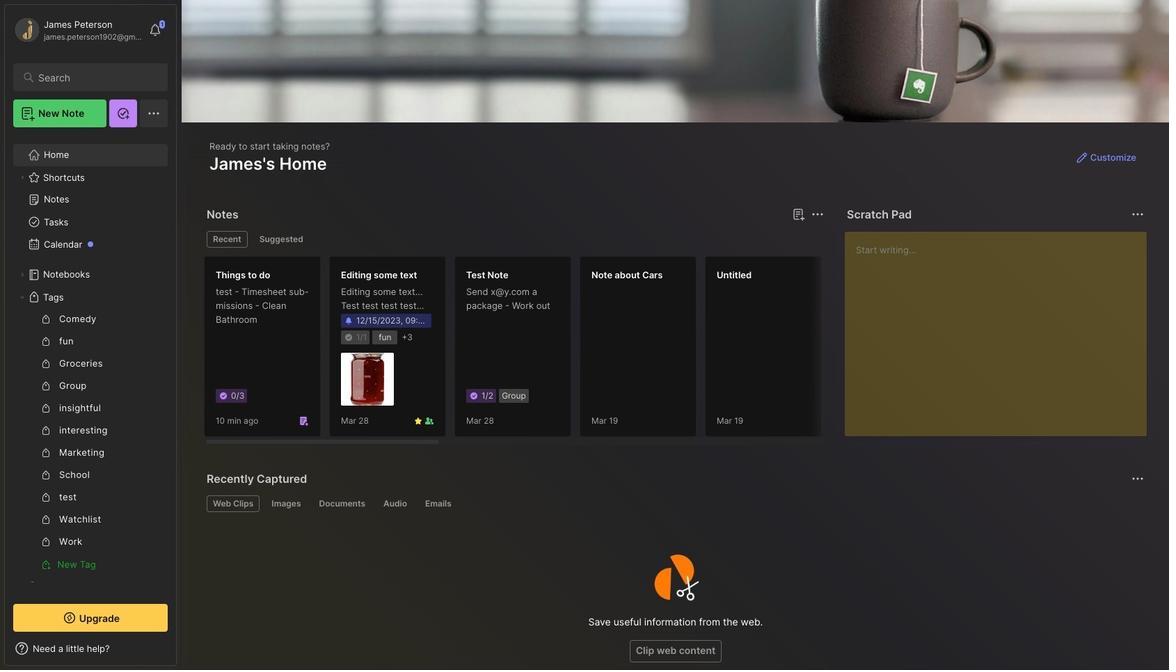 Task type: locate. For each thing, give the bounding box(es) containing it.
tree inside main element
[[5, 136, 176, 629]]

main element
[[0, 0, 181, 671]]

0 vertical spatial tab list
[[207, 231, 822, 248]]

none search field inside main element
[[38, 69, 155, 86]]

1 tab list from the top
[[207, 231, 822, 248]]

tab list
[[207, 231, 822, 248], [207, 496, 1143, 512]]

WHAT'S NEW field
[[5, 638, 176, 660]]

tab
[[207, 231, 248, 248], [253, 231, 310, 248], [207, 496, 260, 512], [266, 496, 307, 512], [313, 496, 372, 512], [377, 496, 414, 512], [419, 496, 458, 512]]

Start writing… text field
[[856, 232, 1147, 425]]

tree
[[5, 136, 176, 629]]

expand tags image
[[18, 293, 26, 301]]

row group
[[204, 256, 1170, 446]]

1 vertical spatial tab list
[[207, 496, 1143, 512]]

more actions image
[[810, 206, 826, 223], [1130, 206, 1147, 223], [1130, 471, 1147, 487]]

Account field
[[13, 16, 142, 44]]

expand notebooks image
[[18, 271, 26, 279]]

Search text field
[[38, 71, 155, 84]]

None search field
[[38, 69, 155, 86]]

group
[[13, 308, 159, 576]]

More actions field
[[808, 205, 828, 224], [1129, 205, 1148, 224], [1129, 469, 1148, 489]]



Task type: vqa. For each thing, say whether or not it's contained in the screenshot.
More actions image to the top
yes



Task type: describe. For each thing, give the bounding box(es) containing it.
click to collapse image
[[176, 645, 186, 661]]

2 tab list from the top
[[207, 496, 1143, 512]]

group inside main element
[[13, 308, 159, 576]]

thumbnail image
[[341, 353, 394, 406]]



